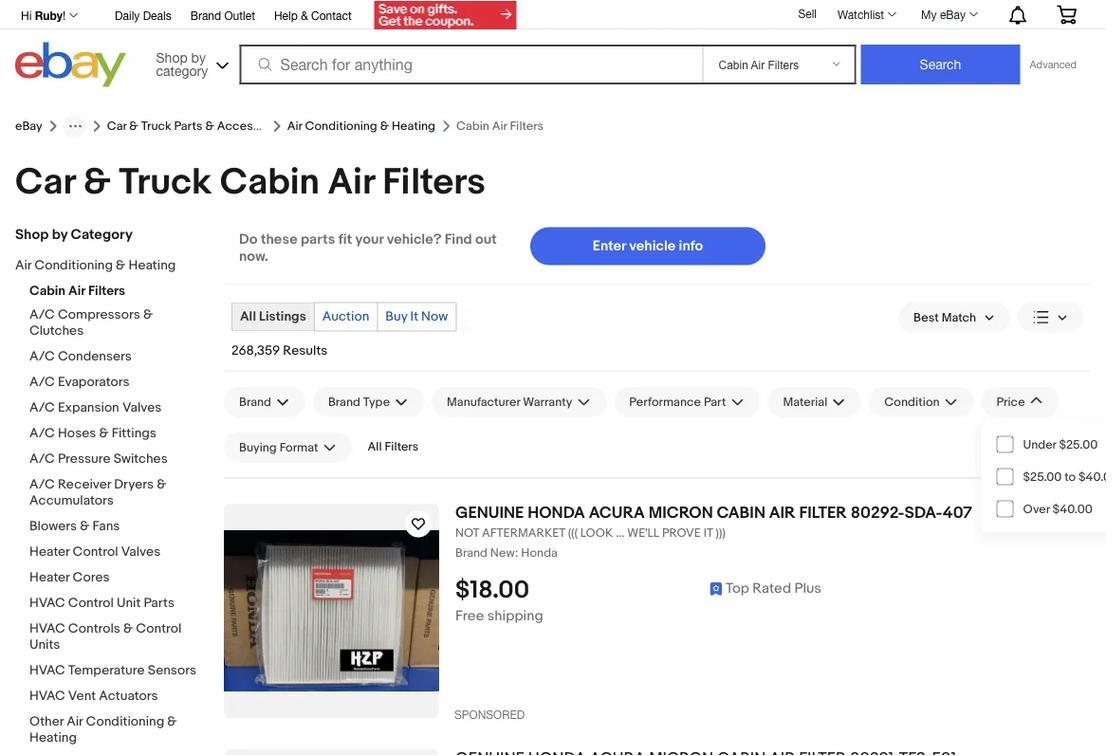 Task type: vqa. For each thing, say whether or not it's contained in the screenshot.
Filters inside Air Conditioning & Heating Cabin Air Filters A/C Compressors & Clutches A/C Condensers A/C Evaporators A/C Expansion Valves A/C Hoses & Fittings A/C Pressure Switches A/C Receiver Dryers & Accumulators Blowers & Fans Heater Control Valves Heater Cores HVAC Control Unit Parts HVAC Controls & Control Units HVAC Temperature Sensors HVAC Vent Actuators Other Air Conditioning & Heating
yes



Task type: describe. For each thing, give the bounding box(es) containing it.
find
[[445, 231, 472, 248]]

actuators
[[99, 689, 158, 705]]

my ebay
[[922, 8, 966, 21]]

2 vertical spatial control
[[136, 621, 182, 637]]

over $40.00
[[1024, 502, 1093, 517]]

dryers
[[114, 477, 154, 493]]

7 a/c from the top
[[29, 477, 55, 493]]

price button
[[982, 387, 1060, 417]]

these
[[261, 231, 298, 248]]

compressors
[[58, 307, 140, 323]]

3 a/c from the top
[[29, 374, 55, 391]]

$40.0
[[1079, 470, 1107, 484]]

my ebay link
[[911, 3, 987, 26]]

0 horizontal spatial heating
[[29, 730, 77, 746]]

truck for parts
[[141, 119, 171, 134]]

car & truck cabin air filters
[[15, 160, 486, 205]]

1 horizontal spatial cabin
[[220, 160, 320, 205]]

top rated plus image
[[710, 580, 822, 597]]

a/c evaporators link
[[29, 374, 210, 392]]

plus
[[795, 580, 822, 597]]

a/c condensers link
[[29, 349, 210, 367]]

it
[[704, 526, 713, 541]]

blowers & fans link
[[29, 519, 210, 537]]

fittings
[[112, 426, 156, 442]]

buy it now
[[386, 309, 448, 325]]

under $25.00
[[1024, 437, 1098, 452]]

filters inside button
[[385, 440, 419, 455]]

268,359
[[232, 343, 280, 359]]

car for car & truck cabin air filters
[[15, 160, 75, 205]]

advanced
[[1030, 58, 1077, 71]]

all listings
[[240, 309, 306, 325]]

hvac controls & control units link
[[29, 621, 210, 655]]

car & truck parts & accessories air conditioning & heating
[[107, 119, 436, 134]]

genuine honda acura micron cabin air filter 80292-sda-407 link
[[456, 503, 1091, 523]]

to
[[1065, 470, 1076, 484]]

honda
[[521, 546, 558, 561]]

genuine honda acura micron cabin air filter 80292-sda-407 not aftermarket ((( look … we'll prove it ))) brand new : honda
[[456, 503, 973, 561]]

blowers
[[29, 519, 77, 535]]

it
[[410, 309, 418, 325]]

under $25.00 link
[[982, 428, 1107, 461]]

evaporators
[[58, 374, 130, 391]]

brand inside genuine honda acura micron cabin air filter 80292-sda-407 not aftermarket ((( look … we'll prove it ))) brand new : honda
[[456, 546, 488, 561]]

a/c expansion valves link
[[29, 400, 210, 418]]

3 hvac from the top
[[29, 663, 65, 679]]

air down shop
[[15, 258, 31, 274]]

2 a/c from the top
[[29, 349, 55, 365]]

$25.00 to $40.0
[[1024, 470, 1107, 484]]

hoses
[[58, 426, 96, 442]]

1 vertical spatial valves
[[121, 544, 161, 560]]

not
[[456, 526, 479, 541]]

all for all filters
[[368, 440, 382, 455]]

free
[[456, 608, 484, 625]]

watchlist link
[[828, 3, 905, 26]]

a/c receiver dryers & accumulators link
[[29, 477, 210, 511]]

a/c hoses & fittings link
[[29, 426, 210, 444]]

temperature
[[68, 663, 145, 679]]

advanced link
[[1021, 46, 1087, 84]]

receiver
[[58, 477, 111, 493]]

clutches
[[29, 323, 84, 339]]

5 a/c from the top
[[29, 426, 55, 442]]

ebay inside account navigation
[[940, 8, 966, 21]]

vehicle
[[629, 238, 676, 255]]

buy it now link
[[378, 303, 456, 331]]

0 vertical spatial valves
[[122, 400, 162, 416]]

air up the "compressors" in the left of the page
[[68, 283, 85, 299]]

cabin inside air conditioning & heating cabin air filters a/c compressors & clutches a/c condensers a/c evaporators a/c expansion valves a/c hoses & fittings a/c pressure switches a/c receiver dryers & accumulators blowers & fans heater control valves heater cores hvac control unit parts hvac controls & control units hvac temperature sensors hvac vent actuators other air conditioning & heating
[[29, 283, 65, 299]]

1 vertical spatial $25.00
[[1024, 470, 1062, 484]]

0 vertical spatial air conditioning & heating link
[[287, 119, 436, 134]]

top rated plus
[[726, 580, 822, 597]]

0 vertical spatial parts
[[174, 119, 203, 134]]

air down vent on the left bottom of page
[[67, 714, 83, 730]]

by
[[52, 226, 68, 243]]

enter
[[593, 238, 626, 255]]

ebay link
[[15, 119, 42, 134]]

cabin
[[717, 503, 766, 523]]

expansion
[[58, 400, 119, 416]]

1 a/c from the top
[[29, 307, 55, 323]]

$18.00 main content
[[224, 227, 1107, 755]]

filters inside air conditioning & heating cabin air filters a/c compressors & clutches a/c condensers a/c evaporators a/c expansion valves a/c hoses & fittings a/c pressure switches a/c receiver dryers & accumulators blowers & fans heater control valves heater cores hvac control unit parts hvac controls & control units hvac temperature sensors hvac vent actuators other air conditioning & heating
[[88, 283, 125, 299]]

407
[[943, 503, 973, 523]]

pressure
[[58, 451, 111, 467]]

parts
[[301, 231, 335, 248]]

car & truck parts & accessories link
[[107, 119, 287, 134]]

truck for cabin
[[119, 160, 212, 205]]

genuine honda acura micron cabin air filter 80292-sda-407 image
[[224, 530, 439, 692]]

new
[[490, 546, 515, 561]]

rated
[[753, 580, 792, 597]]

heater cores link
[[29, 570, 210, 588]]

top
[[726, 580, 750, 597]]

hvac temperature sensors link
[[29, 663, 210, 681]]

daily deals
[[115, 9, 171, 22]]

1 vertical spatial control
[[68, 596, 114, 612]]

other air conditioning & heating link
[[29, 714, 210, 748]]

& inside account navigation
[[301, 9, 308, 22]]

all for all listings
[[240, 309, 256, 325]]

1 vertical spatial air conditioning & heating link
[[15, 258, 195, 276]]

tap to watch item - genuine honda acura micron cabin air filter 80292-sda-407 image
[[405, 511, 432, 538]]

now
[[421, 309, 448, 325]]

auction
[[322, 309, 369, 325]]



Task type: locate. For each thing, give the bounding box(es) containing it.
banner
[[15, 0, 1091, 92]]

1 heater from the top
[[29, 544, 70, 560]]

air
[[769, 503, 796, 523]]

hvac down units
[[29, 663, 65, 679]]

parts right unit
[[144, 596, 175, 612]]

cores
[[73, 570, 110, 586]]

6 a/c from the top
[[29, 451, 55, 467]]

a/c left the "compressors" in the left of the page
[[29, 307, 55, 323]]

$25.00 to $40.0 link
[[982, 461, 1107, 493]]

outlet
[[224, 9, 255, 22]]

2 vertical spatial conditioning
[[86, 714, 164, 730]]

your shopping cart image
[[1056, 5, 1078, 24]]

a/c left hoses
[[29, 426, 55, 442]]

1 horizontal spatial car
[[107, 119, 127, 134]]

car right ebay link
[[107, 119, 127, 134]]

1 vertical spatial all
[[368, 440, 382, 455]]

parts
[[174, 119, 203, 134], [144, 596, 175, 612]]

2 horizontal spatial heating
[[392, 119, 436, 134]]

valves down blowers & fans link
[[121, 544, 161, 560]]

0 horizontal spatial all
[[240, 309, 256, 325]]

honda
[[528, 503, 585, 523]]

0 vertical spatial cabin
[[220, 160, 320, 205]]

brand left outlet
[[190, 9, 221, 22]]

NOT AFTERMARKET ((( LOOK … WE'LL PROVE IT ))) text field
[[456, 526, 1091, 541]]

help & contact
[[274, 9, 352, 22]]

conditioning
[[305, 119, 377, 134], [34, 258, 113, 274], [86, 714, 164, 730]]

cabin up "clutches"
[[29, 283, 65, 299]]

controls
[[68, 621, 120, 637]]

valves up fittings
[[122, 400, 162, 416]]

0 vertical spatial control
[[73, 544, 118, 560]]

sell link
[[790, 7, 826, 20]]

vent
[[68, 689, 96, 705]]

control down unit
[[136, 621, 182, 637]]

shipping
[[488, 608, 543, 625]]

1 vertical spatial truck
[[119, 160, 212, 205]]

category
[[71, 226, 133, 243]]

other
[[29, 714, 64, 730]]

ebay
[[940, 8, 966, 21], [15, 119, 42, 134]]

0 vertical spatial heating
[[392, 119, 436, 134]]

watchlist
[[838, 8, 885, 21]]

hvac vent actuators link
[[29, 689, 210, 707]]

1 vertical spatial parts
[[144, 596, 175, 612]]

accessories
[[217, 119, 287, 134]]

none text field inside $18.00 main content
[[456, 546, 1091, 561]]

1 vertical spatial car
[[15, 160, 75, 205]]

look
[[581, 526, 613, 541]]

genuine
[[456, 503, 524, 523]]

a/c left the evaporators
[[29, 374, 55, 391]]

0 horizontal spatial ebay
[[15, 119, 42, 134]]

help & contact link
[[274, 6, 352, 27]]

1 hvac from the top
[[29, 596, 65, 612]]

1 vertical spatial ebay
[[15, 119, 42, 134]]

conditioning right accessories
[[305, 119, 377, 134]]

$40.00
[[1053, 502, 1093, 517]]

auction link
[[315, 303, 377, 331]]

sensors
[[148, 663, 196, 679]]

a/c down "clutches"
[[29, 349, 55, 365]]

0 vertical spatial car
[[107, 119, 127, 134]]

valves
[[122, 400, 162, 416], [121, 544, 161, 560]]

brand outlet
[[190, 9, 255, 22]]

filters up the "compressors" in the left of the page
[[88, 283, 125, 299]]

under
[[1024, 437, 1057, 452]]

daily
[[115, 9, 140, 22]]

units
[[29, 637, 60, 653]]

brand down not
[[456, 546, 488, 561]]

hvac up units
[[29, 596, 65, 612]]

1 horizontal spatial ebay
[[940, 8, 966, 21]]

enter vehicle info
[[593, 238, 704, 255]]

filters up tap to watch item - genuine honda acura micron cabin air filter 80292-sda-407 image
[[385, 440, 419, 455]]

None text field
[[456, 546, 1091, 561]]

contact
[[311, 9, 352, 22]]

hvac up other on the left of the page
[[29, 689, 65, 705]]

2 vertical spatial filters
[[385, 440, 419, 455]]

daily deals link
[[115, 6, 171, 27]]

control down cores
[[68, 596, 114, 612]]

a/c left the pressure
[[29, 451, 55, 467]]

car for car & truck parts & accessories air conditioning & heating
[[107, 119, 127, 134]]

conditioning down shop by category
[[34, 258, 113, 274]]

unit
[[117, 596, 141, 612]]

car up shop
[[15, 160, 75, 205]]

all inside all listings link
[[240, 309, 256, 325]]

$25.00 left to
[[1024, 470, 1062, 484]]

$25.00 inside 'link'
[[1060, 437, 1098, 452]]

1 vertical spatial brand
[[456, 546, 488, 561]]

all listings link
[[233, 303, 314, 331]]

cabin
[[220, 160, 320, 205], [29, 283, 65, 299]]

&
[[301, 9, 308, 22], [129, 119, 138, 134], [205, 119, 214, 134], [380, 119, 389, 134], [83, 160, 111, 205], [116, 258, 126, 274], [143, 307, 153, 323], [99, 426, 109, 442], [157, 477, 166, 493], [80, 519, 90, 535], [123, 621, 133, 637], [167, 714, 177, 730]]

1 vertical spatial filters
[[88, 283, 125, 299]]

brand outlet link
[[190, 6, 255, 27]]

1 horizontal spatial heating
[[128, 258, 176, 274]]

0 vertical spatial $25.00
[[1060, 437, 1098, 452]]

)))
[[716, 526, 726, 541]]

1 vertical spatial heater
[[29, 570, 70, 586]]

1 horizontal spatial brand
[[456, 546, 488, 561]]

0 vertical spatial truck
[[141, 119, 171, 134]]

hvac control unit parts link
[[29, 596, 210, 614]]

4 a/c from the top
[[29, 400, 55, 416]]

free shipping
[[456, 608, 543, 625]]

2 heater from the top
[[29, 570, 70, 586]]

1 vertical spatial conditioning
[[34, 258, 113, 274]]

all inside all filters button
[[368, 440, 382, 455]]

info
[[679, 238, 704, 255]]

brand inside account navigation
[[190, 9, 221, 22]]

deals
[[143, 9, 171, 22]]

$18.00
[[456, 575, 530, 605]]

switches
[[114, 451, 168, 467]]

$25.00
[[1060, 437, 1098, 452], [1024, 470, 1062, 484]]

banner containing sell
[[15, 0, 1091, 92]]

hvac left controls
[[29, 621, 65, 637]]

parts left accessories
[[174, 119, 203, 134]]

None submit
[[861, 45, 1021, 84]]

0 horizontal spatial air conditioning & heating link
[[15, 258, 195, 276]]

shop by category
[[15, 226, 133, 243]]

0 horizontal spatial cabin
[[29, 283, 65, 299]]

1 vertical spatial heating
[[128, 258, 176, 274]]

get the coupon image
[[375, 1, 517, 29]]

0 vertical spatial ebay
[[940, 8, 966, 21]]

0 vertical spatial heater
[[29, 544, 70, 560]]

conditioning down hvac vent actuators link
[[86, 714, 164, 730]]

help
[[274, 9, 298, 22]]

2 vertical spatial heating
[[29, 730, 77, 746]]

filters
[[383, 160, 486, 205], [88, 283, 125, 299], [385, 440, 419, 455]]

condensers
[[58, 349, 132, 365]]

80292-
[[851, 503, 905, 523]]

parts inside air conditioning & heating cabin air filters a/c compressors & clutches a/c condensers a/c evaporators a/c expansion valves a/c hoses & fittings a/c pressure switches a/c receiver dryers & accumulators blowers & fans heater control valves heater cores hvac control unit parts hvac controls & control units hvac temperature sensors hvac vent actuators other air conditioning & heating
[[144, 596, 175, 612]]

1 horizontal spatial all
[[368, 440, 382, 455]]

0 vertical spatial filters
[[383, 160, 486, 205]]

1 horizontal spatial air conditioning & heating link
[[287, 119, 436, 134]]

heater down blowers
[[29, 544, 70, 560]]

a/c left expansion
[[29, 400, 55, 416]]

none submit inside banner
[[861, 45, 1021, 84]]

0 vertical spatial all
[[240, 309, 256, 325]]

:
[[515, 546, 519, 561]]

brand
[[190, 9, 221, 22], [456, 546, 488, 561]]

$25.00 up to
[[1060, 437, 1098, 452]]

0 vertical spatial brand
[[190, 9, 221, 22]]

account navigation
[[15, 0, 1091, 32]]

cabin down car & truck parts & accessories air conditioning & heating
[[220, 160, 320, 205]]

none text field containing brand new
[[456, 546, 1091, 561]]

0 vertical spatial conditioning
[[305, 119, 377, 134]]

0 horizontal spatial car
[[15, 160, 75, 205]]

air up fit
[[328, 160, 374, 205]]

heater left cores
[[29, 570, 70, 586]]

vehicle?
[[387, 231, 442, 248]]

sda-
[[905, 503, 943, 523]]

0 horizontal spatial brand
[[190, 9, 221, 22]]

2 hvac from the top
[[29, 621, 65, 637]]

listings
[[259, 309, 306, 325]]

all filters
[[368, 440, 419, 455]]

air right accessories
[[287, 119, 302, 134]]

filters up vehicle?
[[383, 160, 486, 205]]

buy
[[386, 309, 408, 325]]

fans
[[93, 519, 120, 535]]

1 vertical spatial cabin
[[29, 283, 65, 299]]

your
[[355, 231, 384, 248]]

sell
[[799, 7, 817, 20]]

a/c left the receiver
[[29, 477, 55, 493]]

we'll
[[628, 526, 660, 541]]

out
[[475, 231, 497, 248]]

aftermarket
[[482, 526, 565, 541]]

a/c pressure switches link
[[29, 451, 210, 469]]

price
[[997, 395, 1026, 409]]

a/c compressors & clutches link
[[29, 307, 210, 341]]

4 hvac from the top
[[29, 689, 65, 705]]

filter
[[800, 503, 847, 523]]

control up cores
[[73, 544, 118, 560]]

shop
[[15, 226, 49, 243]]

air conditioning & heating cabin air filters a/c compressors & clutches a/c condensers a/c evaporators a/c expansion valves a/c hoses & fittings a/c pressure switches a/c receiver dryers & accumulators blowers & fans heater control valves heater cores hvac control unit parts hvac controls & control units hvac temperature sensors hvac vent actuators other air conditioning & heating
[[15, 258, 196, 746]]



